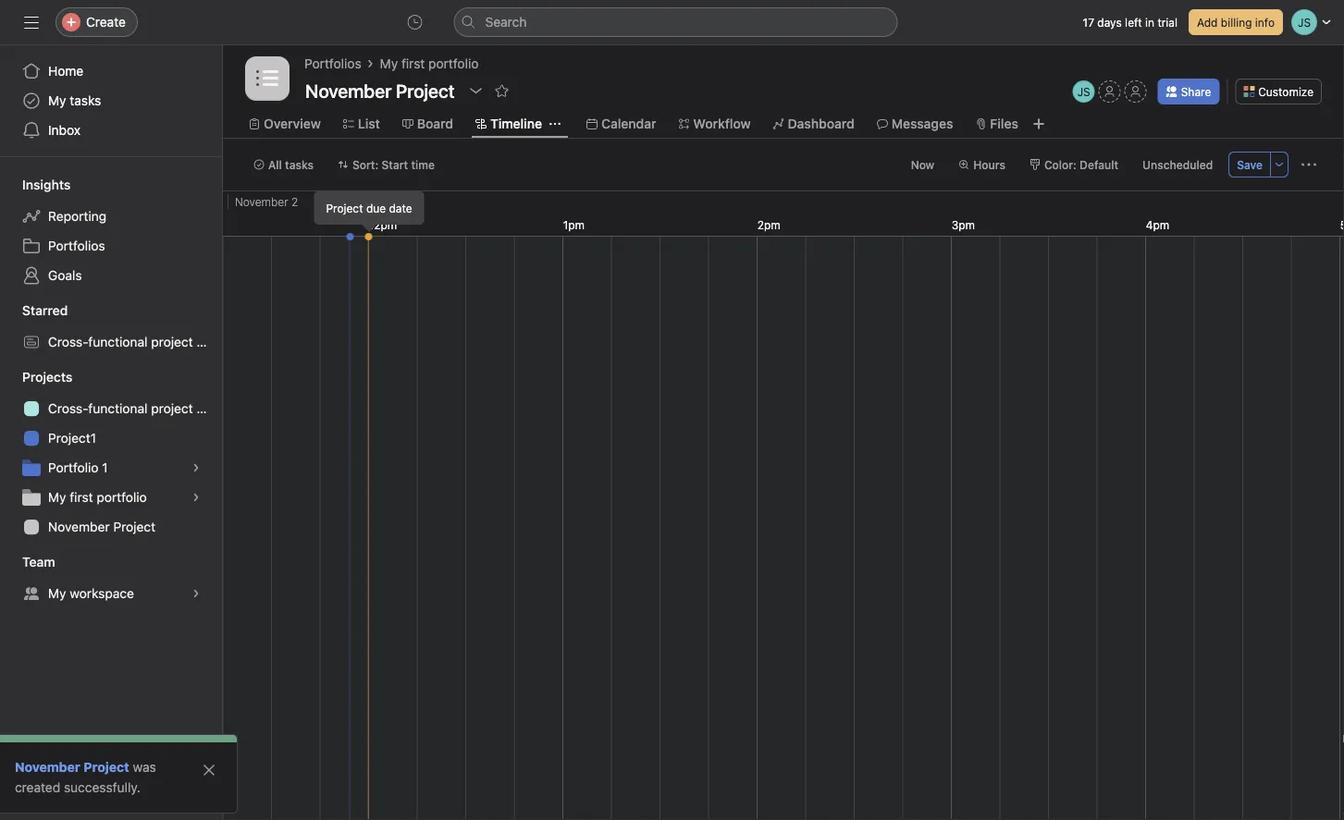 Task type: vqa. For each thing, say whether or not it's contained in the screenshot.
first add task… 'button' from the bottom of the page
no



Task type: describe. For each thing, give the bounding box(es) containing it.
cross- for 1st cross-functional project plan link from the bottom of the page
[[48, 401, 88, 416]]

first inside projects element
[[70, 490, 93, 505]]

17
[[1083, 16, 1094, 29]]

board link
[[402, 114, 453, 134]]

starred button
[[0, 302, 68, 320]]

2
[[291, 195, 298, 208]]

add to starred image
[[495, 83, 510, 98]]

was
[[133, 760, 156, 775]]

sort:
[[352, 158, 379, 171]]

teams element
[[0, 546, 222, 612]]

cross-functional project plan link inside the starred element
[[11, 328, 222, 357]]

billing
[[1221, 16, 1252, 29]]

sort: start time
[[352, 158, 435, 171]]

left
[[1125, 16, 1142, 29]]

tasks for my tasks
[[70, 93, 101, 108]]

messages
[[892, 116, 953, 131]]

time
[[411, 158, 435, 171]]

calendar
[[601, 116, 656, 131]]

my workspace link
[[11, 579, 211, 609]]

all tasks
[[268, 158, 314, 171]]

insights element
[[0, 168, 222, 294]]

tasks for all tasks
[[285, 158, 314, 171]]

0 vertical spatial portfolios
[[304, 56, 361, 71]]

created
[[15, 780, 60, 796]]

2 cross-functional project plan link from the top
[[11, 394, 222, 424]]

invite
[[52, 789, 85, 804]]

dashboard link
[[773, 114, 855, 134]]

js button
[[1073, 80, 1095, 103]]

global element
[[0, 45, 222, 156]]

see details, my workspace image
[[191, 588, 202, 600]]

1
[[102, 460, 108, 476]]

my tasks
[[48, 93, 101, 108]]

save button
[[1229, 152, 1271, 178]]

create button
[[56, 7, 138, 37]]

1 vertical spatial project
[[113, 520, 156, 535]]

0 vertical spatial november
[[235, 195, 288, 208]]

hide sidebar image
[[24, 15, 39, 30]]

project1
[[48, 431, 96, 446]]

all tasks button
[[245, 152, 322, 178]]

goals link
[[11, 261, 211, 291]]

my first portfolio inside projects element
[[48, 490, 147, 505]]

customize
[[1259, 85, 1314, 98]]

calendar link
[[587, 114, 656, 134]]

add
[[1197, 16, 1218, 29]]

hours button
[[950, 152, 1014, 178]]

november inside projects element
[[48, 520, 110, 535]]

my inside projects element
[[48, 490, 66, 505]]

sort: start time button
[[329, 152, 443, 178]]

0 vertical spatial my first portfolio link
[[380, 54, 479, 74]]

share
[[1181, 85, 1211, 98]]

project due date
[[326, 202, 412, 215]]

timeline link
[[476, 114, 542, 134]]

more actions image
[[1302, 157, 1317, 172]]

overview link
[[249, 114, 321, 134]]

2 vertical spatial project
[[84, 760, 129, 775]]

see details, my first portfolio image
[[191, 492, 202, 503]]

portfolio
[[48, 460, 99, 476]]

1 vertical spatial november project link
[[15, 760, 129, 775]]

goals
[[48, 268, 82, 283]]

reporting link
[[11, 202, 211, 231]]

cross-functional project plan for 1st cross-functional project plan link from the bottom of the page
[[48, 401, 222, 416]]

reporting
[[48, 209, 107, 224]]

see details, portfolio 1 image
[[191, 463, 202, 474]]

functional for 1st cross-functional project plan link from the bottom of the page
[[88, 401, 148, 416]]

november project inside projects element
[[48, 520, 156, 535]]

successfully.
[[64, 780, 140, 796]]

unscheduled
[[1143, 158, 1213, 171]]

my workspace
[[48, 586, 134, 601]]

files link
[[976, 114, 1019, 134]]

timeline
[[490, 116, 542, 131]]

color: default
[[1044, 158, 1119, 171]]

save
[[1237, 158, 1263, 171]]

now button
[[903, 152, 943, 178]]

overview
[[264, 116, 321, 131]]

my inside my tasks link
[[48, 93, 66, 108]]

search button
[[454, 7, 898, 37]]

search list box
[[454, 7, 898, 37]]

home
[[48, 63, 83, 79]]

workspace
[[70, 586, 134, 601]]

functional for cross-functional project plan link in the starred element
[[88, 334, 148, 350]]

1pm
[[563, 218, 585, 231]]

projects button
[[0, 368, 73, 387]]

date
[[389, 202, 412, 215]]

messages link
[[877, 114, 953, 134]]

1 horizontal spatial portfolios link
[[304, 54, 361, 74]]

due
[[366, 202, 386, 215]]



Task type: locate. For each thing, give the bounding box(es) containing it.
1 horizontal spatial portfolio
[[428, 56, 479, 71]]

0 vertical spatial my first portfolio
[[380, 56, 479, 71]]

1 vertical spatial november
[[48, 520, 110, 535]]

november project up teams 'element'
[[48, 520, 156, 535]]

0 horizontal spatial my first portfolio
[[48, 490, 147, 505]]

cross- down the starred
[[48, 334, 88, 350]]

files
[[990, 116, 1019, 131]]

cross- for cross-functional project plan link in the starred element
[[48, 334, 88, 350]]

2pm
[[757, 218, 780, 231]]

2 cross-functional project plan from the top
[[48, 401, 222, 416]]

project inside tooltip
[[326, 202, 363, 215]]

my first portfolio link
[[380, 54, 479, 74], [11, 483, 211, 513]]

0 vertical spatial functional
[[88, 334, 148, 350]]

functional inside projects element
[[88, 401, 148, 416]]

0 horizontal spatial my first portfolio link
[[11, 483, 211, 513]]

cross-functional project plan inside the starred element
[[48, 334, 222, 350]]

portfolios link inside insights element
[[11, 231, 211, 261]]

portfolios link down the reporting on the left top of page
[[11, 231, 211, 261]]

november 2
[[235, 195, 298, 208]]

my inside "my workspace" "link"
[[48, 586, 66, 601]]

workflow
[[693, 116, 751, 131]]

november up 'team'
[[48, 520, 110, 535]]

cross-functional project plan inside projects element
[[48, 401, 222, 416]]

project
[[151, 334, 193, 350], [151, 401, 193, 416]]

functional up project1 link
[[88, 401, 148, 416]]

project due date tooltip
[[315, 192, 423, 229]]

project up see details, portfolio 1 image
[[151, 401, 193, 416]]

1 plan from the top
[[197, 334, 222, 350]]

all
[[268, 158, 282, 171]]

1 functional from the top
[[88, 334, 148, 350]]

1 horizontal spatial my first portfolio link
[[380, 54, 479, 74]]

None text field
[[301, 74, 460, 107]]

cross-functional project plan down goals link
[[48, 334, 222, 350]]

1 horizontal spatial first
[[402, 56, 425, 71]]

0 vertical spatial plan
[[197, 334, 222, 350]]

projects
[[22, 370, 73, 385]]

my first portfolio link down history "icon"
[[380, 54, 479, 74]]

project for 1st cross-functional project plan link from the bottom of the page
[[151, 401, 193, 416]]

plan for 1st cross-functional project plan link from the bottom of the page
[[197, 401, 222, 416]]

2 project from the top
[[151, 401, 193, 416]]

info
[[1255, 16, 1275, 29]]

portfolio 1 link
[[11, 453, 211, 483]]

1 vertical spatial project
[[151, 401, 193, 416]]

customize button
[[1235, 79, 1322, 105]]

0 vertical spatial november project link
[[11, 513, 211, 542]]

0 horizontal spatial portfolios link
[[11, 231, 211, 261]]

1 vertical spatial my first portfolio link
[[11, 483, 211, 513]]

insights button
[[0, 176, 71, 194]]

2 vertical spatial november
[[15, 760, 80, 775]]

search
[[485, 14, 527, 30]]

my down 'team'
[[48, 586, 66, 601]]

project left due
[[326, 202, 363, 215]]

0 vertical spatial project
[[151, 334, 193, 350]]

add billing info button
[[1189, 9, 1283, 35]]

portfolio inside projects element
[[97, 490, 147, 505]]

js
[[1078, 85, 1091, 98]]

portfolios inside insights element
[[48, 238, 105, 254]]

1 vertical spatial portfolios
[[48, 238, 105, 254]]

cross- inside projects element
[[48, 401, 88, 416]]

inbox
[[48, 123, 81, 138]]

starred element
[[0, 294, 222, 361]]

was created successfully.
[[15, 760, 156, 796]]

tasks inside dropdown button
[[285, 158, 314, 171]]

tasks right all
[[285, 158, 314, 171]]

list image
[[256, 68, 278, 90]]

1 vertical spatial portfolios link
[[11, 231, 211, 261]]

my first portfolio down history "icon"
[[380, 56, 479, 71]]

0 horizontal spatial tasks
[[70, 93, 101, 108]]

unscheduled button
[[1134, 152, 1221, 178]]

my up list
[[380, 56, 398, 71]]

0 horizontal spatial first
[[70, 490, 93, 505]]

1 horizontal spatial my first portfolio
[[380, 56, 479, 71]]

my down portfolio at the left bottom
[[48, 490, 66, 505]]

plan
[[197, 334, 222, 350], [197, 401, 222, 416]]

november up "created" at the left bottom of the page
[[15, 760, 80, 775]]

cross-functional project plan
[[48, 334, 222, 350], [48, 401, 222, 416]]

portfolio
[[428, 56, 479, 71], [97, 490, 147, 505]]

hours
[[974, 158, 1006, 171]]

my first portfolio link down 1
[[11, 483, 211, 513]]

list
[[358, 116, 380, 131]]

cross-functional project plan up project1 link
[[48, 401, 222, 416]]

close image
[[202, 763, 217, 778]]

12pm
[[369, 218, 397, 231]]

1 horizontal spatial tasks
[[285, 158, 314, 171]]

november
[[235, 195, 288, 208], [48, 520, 110, 535], [15, 760, 80, 775]]

first
[[402, 56, 425, 71], [70, 490, 93, 505]]

portfolios down the reporting on the left top of page
[[48, 238, 105, 254]]

1 vertical spatial cross-functional project plan link
[[11, 394, 222, 424]]

november project link inside projects element
[[11, 513, 211, 542]]

tasks down home
[[70, 93, 101, 108]]

november left the 2
[[235, 195, 288, 208]]

tab actions image
[[550, 118, 561, 130]]

now
[[911, 158, 935, 171]]

plan for cross-functional project plan link in the starred element
[[197, 334, 222, 350]]

0 vertical spatial cross-
[[48, 334, 88, 350]]

plan inside projects element
[[197, 401, 222, 416]]

1 vertical spatial november project
[[15, 760, 129, 775]]

portfolios up list link
[[304, 56, 361, 71]]

2 plan from the top
[[197, 401, 222, 416]]

cross-functional project plan link up project1
[[11, 394, 222, 424]]

default
[[1080, 158, 1119, 171]]

november project up the 'invite'
[[15, 760, 129, 775]]

list link
[[343, 114, 380, 134]]

0 vertical spatial project
[[326, 202, 363, 215]]

november project link up the 'invite'
[[15, 760, 129, 775]]

0 vertical spatial november project
[[48, 520, 156, 535]]

days
[[1098, 16, 1122, 29]]

cross-functional project plan link down goals link
[[11, 328, 222, 357]]

3pm
[[952, 218, 975, 231]]

my up inbox
[[48, 93, 66, 108]]

color: default button
[[1021, 152, 1127, 178]]

more options image
[[1274, 159, 1285, 170]]

0 vertical spatial cross-functional project plan
[[48, 334, 222, 350]]

project up successfully.
[[84, 760, 129, 775]]

0 horizontal spatial portfolio
[[97, 490, 147, 505]]

team button
[[0, 553, 55, 572]]

color:
[[1044, 158, 1077, 171]]

functional inside the starred element
[[88, 334, 148, 350]]

1 horizontal spatial portfolios
[[304, 56, 361, 71]]

1 cross- from the top
[[48, 334, 88, 350]]

tasks
[[70, 93, 101, 108], [285, 158, 314, 171]]

0 vertical spatial cross-functional project plan link
[[11, 328, 222, 357]]

start
[[382, 158, 408, 171]]

cross-functional project plan for cross-functional project plan link in the starred element
[[48, 334, 222, 350]]

0 vertical spatial first
[[402, 56, 425, 71]]

share button
[[1158, 79, 1220, 105]]

cross-functional project plan link
[[11, 328, 222, 357], [11, 394, 222, 424]]

dashboard
[[788, 116, 855, 131]]

0 horizontal spatial portfolios
[[48, 238, 105, 254]]

workflow link
[[679, 114, 751, 134]]

inbox link
[[11, 116, 211, 145]]

my first portfolio
[[380, 56, 479, 71], [48, 490, 147, 505]]

project down goals link
[[151, 334, 193, 350]]

1 cross-functional project plan link from the top
[[11, 328, 222, 357]]

first down portfolio 1
[[70, 490, 93, 505]]

4pm
[[1146, 218, 1169, 231]]

portfolio down portfolio 1 link
[[97, 490, 147, 505]]

portfolios link up list link
[[304, 54, 361, 74]]

home link
[[11, 56, 211, 86]]

add billing info
[[1197, 16, 1275, 29]]

history image
[[408, 15, 422, 30]]

november project link
[[11, 513, 211, 542], [15, 760, 129, 775]]

plan inside the starred element
[[197, 334, 222, 350]]

1 vertical spatial cross-
[[48, 401, 88, 416]]

first down history "icon"
[[402, 56, 425, 71]]

november project
[[48, 520, 156, 535], [15, 760, 129, 775]]

show options image
[[469, 83, 484, 98]]

november project link up teams 'element'
[[11, 513, 211, 542]]

board
[[417, 116, 453, 131]]

add tab image
[[1032, 117, 1046, 131]]

tasks inside global element
[[70, 93, 101, 108]]

in
[[1145, 16, 1155, 29]]

1 vertical spatial functional
[[88, 401, 148, 416]]

1 vertical spatial first
[[70, 490, 93, 505]]

project inside the starred element
[[151, 334, 193, 350]]

my tasks link
[[11, 86, 211, 116]]

0 vertical spatial portfolios link
[[304, 54, 361, 74]]

2 functional from the top
[[88, 401, 148, 416]]

create
[[86, 14, 126, 30]]

portfolios
[[304, 56, 361, 71], [48, 238, 105, 254]]

invite button
[[18, 780, 97, 813]]

project up teams 'element'
[[113, 520, 156, 535]]

project for cross-functional project plan link in the starred element
[[151, 334, 193, 350]]

0 vertical spatial portfolio
[[428, 56, 479, 71]]

1 vertical spatial portfolio
[[97, 490, 147, 505]]

portfolio up show options icon
[[428, 56, 479, 71]]

my first portfolio down 1
[[48, 490, 147, 505]]

projects element
[[0, 361, 222, 546]]

project1 link
[[11, 424, 211, 453]]

0 vertical spatial tasks
[[70, 93, 101, 108]]

cross- up project1
[[48, 401, 88, 416]]

1 vertical spatial tasks
[[285, 158, 314, 171]]

functional down goals link
[[88, 334, 148, 350]]

portfolio 1
[[48, 460, 108, 476]]

1 vertical spatial my first portfolio
[[48, 490, 147, 505]]

starred
[[22, 303, 68, 318]]

1 cross-functional project plan from the top
[[48, 334, 222, 350]]

functional
[[88, 334, 148, 350], [88, 401, 148, 416]]

1 vertical spatial cross-functional project plan
[[48, 401, 222, 416]]

cross- inside the starred element
[[48, 334, 88, 350]]

17 days left in trial
[[1083, 16, 1178, 29]]

trial
[[1158, 16, 1178, 29]]

2 cross- from the top
[[48, 401, 88, 416]]

team
[[22, 555, 55, 570]]

1 vertical spatial plan
[[197, 401, 222, 416]]

1 project from the top
[[151, 334, 193, 350]]



